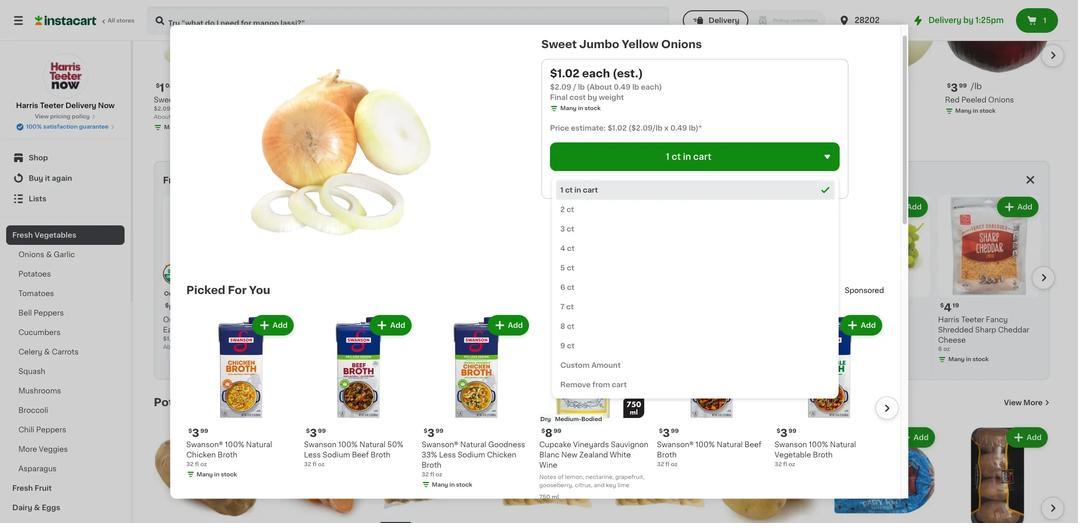 Task type: vqa. For each thing, say whether or not it's contained in the screenshot.
99 corresponding to Swanson 100% Natural Vegetable Broth
yes



Task type: describe. For each thing, give the bounding box(es) containing it.
weight inside product group
[[227, 6, 246, 12]]

red for red seedless grapes
[[496, 317, 510, 324]]

red inside $ 3 jumbo red onions $3.99 / lb about 0.89 lb each
[[407, 96, 422, 103]]

add button inside product group
[[999, 198, 1038, 216]]

nsored
[[860, 287, 885, 294]]

asparagus link
[[6, 460, 125, 479]]

swanson® 100% natural chicken broth 32 fl oz
[[186, 441, 272, 467]]

0 horizontal spatial potatoes link
[[6, 265, 125, 284]]

delivery by 1:25pm
[[929, 16, 1004, 24]]

many in stock down red seedless grapes
[[506, 328, 546, 334]]

stores
[[116, 18, 135, 24]]

0 vertical spatial organic
[[164, 291, 187, 297]]

$ inside $ 3 jumbo red onions $3.99 / lb about 0.89 lb each
[[382, 83, 386, 88]]

3 up 33%
[[428, 428, 435, 438]]

1 ct in cart inside option
[[561, 186, 598, 193]]

spo
[[845, 287, 860, 294]]

grapefruit,
[[616, 475, 645, 480]]

more inside 'link'
[[18, 446, 37, 453]]

8 inside harris teeter fancy shredded sharp cheddar cheese 8 oz
[[939, 347, 943, 352]]

cart inside option
[[583, 186, 598, 193]]

& for onions
[[46, 251, 52, 259]]

seedless inside green white seedless grapes
[[875, 317, 908, 324]]

sodium for 100%
[[323, 452, 350, 459]]

save button
[[588, 179, 621, 192]]

fl for beef
[[666, 461, 670, 467]]

lb)*
[[689, 124, 702, 131]]

$ for harris teeter fancy shredded sharp cheddar cheese
[[941, 303, 945, 309]]

many in stock down red peeled onions
[[956, 108, 996, 114]]

organic inside $ 0 organic fresh banana - each $1.09 / lb about 0.37 lb each
[[163, 317, 192, 324]]

less for swanson
[[304, 452, 321, 459]]

cupcake
[[540, 441, 572, 449]]

fl for vegetable
[[784, 461, 788, 467]]

(about
[[587, 83, 612, 90]]

50%
[[388, 441, 404, 449]]

$3.99
[[380, 106, 397, 112]]

1 horizontal spatial more
[[1024, 400, 1043, 407]]

yellow inside yellow onions bag 48 oz
[[606, 96, 629, 103]]

5 for 5 39
[[834, 303, 841, 313]]

7
[[561, 303, 565, 310]]

ct inside field
[[672, 152, 681, 161]]

($2.09/lb
[[629, 124, 663, 131]]

each
[[163, 327, 181, 334]]

buy it again
[[29, 175, 72, 182]]

green white seedless grapes
[[828, 317, 908, 334]]

eggs
[[42, 505, 60, 512]]

view pricing policy
[[35, 114, 90, 120]]

onions inside yellow onions bag 48 oz
[[631, 96, 657, 103]]

chicken inside swanson® 100% natural chicken broth 32 fl oz
[[186, 452, 216, 459]]

item carousel region containing 1
[[154, 0, 1065, 153]]

oz inside swanson 100% natural 50% less sodium beef broth 32 fl oz
[[318, 461, 325, 467]]

shop link
[[6, 148, 125, 168]]

many in stock down the swanson® natural goodness 33% less sodium chicken broth 32 fl oz
[[432, 482, 473, 488]]

swanson® 100% natural beef broth 32 fl oz
[[657, 441, 762, 467]]

3 up red peeled onions
[[952, 82, 959, 93]]

harris for harris teeter delivery now
[[16, 102, 38, 109]]

medium-
[[555, 416, 582, 422]]

$0.79 element
[[493, 81, 598, 95]]

teeter for fancy
[[962, 317, 985, 324]]

onions inside green onions 1 bunch
[[291, 96, 317, 103]]

0.89
[[399, 114, 412, 120]]

price
[[550, 124, 570, 131]]

banana
[[215, 317, 242, 324]]

$2.09 inside sweet jumbo yellow onions $2.09 / lb about 0.49 lb each
[[154, 106, 171, 112]]

about inside $ 3 jumbo red onions $3.99 / lb about 0.89 lb each
[[380, 114, 397, 120]]

-
[[244, 317, 247, 324]]

1 vertical spatial by
[[964, 16, 974, 24]]

99 for swanson® 100% natural chicken broth
[[200, 428, 208, 434]]

delivery for delivery by 1:25pm
[[929, 16, 962, 24]]

list
[[699, 182, 710, 189]]

each inside $ 3 jumbo red onions $3.99 / lb about 0.89 lb each
[[420, 114, 434, 120]]

notes of lemon, nectarine, grapefruit, gooseberry, citrus, and key lime
[[540, 475, 645, 489]]

39 inside 5 39
[[842, 303, 850, 309]]

add inside add button
[[1018, 204, 1033, 211]]

jumbo for sweet jumbo yellow onions $2.09 / lb about 0.49 lb each
[[178, 96, 204, 103]]

$1.59 element
[[267, 81, 372, 95]]

auto-order
[[762, 182, 803, 189]]

beef inside swanson 100% natural 50% less sodium beef broth 32 fl oz
[[352, 452, 369, 459]]

white inside white peeled onions many in stock
[[833, 96, 854, 103]]

many in stock inside button
[[503, 116, 544, 122]]

swanson® inside swanson® 100% natural beef broth 32 fl oz
[[657, 441, 694, 449]]

sharp
[[976, 327, 997, 334]]

many in stock button
[[493, 0, 598, 125]]

1 inside product group
[[160, 82, 164, 93]]

red for red peeled onions
[[946, 96, 960, 103]]

citrus,
[[575, 483, 593, 489]]

bell peppers link
[[6, 304, 125, 323]]

1 inside option
[[561, 186, 564, 193]]

again
[[52, 175, 72, 182]]

1 horizontal spatial potatoes link
[[154, 397, 205, 409]]

ct up the 5 ct
[[567, 245, 575, 252]]

$ 3 99 for swanson® 100% natural chicken broth
[[189, 428, 208, 438]]

white inside cupcake vineyards sauvignon blanc new zealand white wine
[[610, 452, 631, 459]]

natural for chicken
[[246, 441, 272, 449]]

ct inside option
[[566, 186, 573, 193]]

cheese
[[939, 337, 967, 344]]

peppers for bell peppers
[[34, 310, 64, 317]]

$ for swanson® natural goodness 33% less sodium chicken broth
[[424, 428, 428, 434]]

bought
[[215, 176, 249, 185]]

many in stock down green white seedless grapes
[[838, 339, 879, 344]]

grapes inside green white seedless grapes
[[828, 327, 854, 334]]

peeled for red
[[962, 96, 987, 103]]

many inside white peeled onions many in stock
[[843, 108, 859, 114]]

(est.)
[[613, 68, 644, 78]]

0.49 inside sweet jumbo yellow onions $2.09 / lb about 0.49 lb each
[[173, 114, 185, 120]]

0 vertical spatial grapes
[[547, 317, 573, 324]]

natural for vegetable
[[831, 441, 857, 449]]

8 ct
[[561, 323, 575, 330]]

it
[[45, 175, 50, 182]]

3 up 'vegetable'
[[781, 428, 788, 438]]

onions inside $ 3 jumbo red onions $3.99 / lb about 0.89 lb each
[[424, 96, 449, 103]]

celery
[[18, 349, 42, 356]]

fruit
[[35, 485, 52, 492]]

oz inside yellow onions bag 48 oz
[[616, 106, 622, 112]]

ct right 7
[[567, 303, 574, 310]]

mushrooms
[[18, 388, 61, 395]]

1 seedless from the left
[[512, 317, 545, 324]]

beef inside swanson® 100% natural beef broth 32 fl oz
[[745, 441, 762, 449]]

4 ct
[[561, 245, 575, 252]]

shredded
[[939, 327, 974, 334]]

all stores link
[[35, 6, 135, 35]]

x
[[665, 124, 669, 131]]

$ 1 02
[[156, 82, 173, 93]]

many in stock down green onions 1 bunch
[[277, 116, 318, 122]]

onions inside sweet jumbo yellow onions $2.09 / lb about 0.49 lb each
[[230, 96, 256, 103]]

32 for chicken
[[186, 461, 194, 467]]

vegetable
[[775, 452, 812, 459]]

stock inside white peeled onions many in stock
[[867, 108, 883, 114]]

garlic
[[54, 251, 75, 259]]

custom
[[561, 362, 590, 369]]

together
[[251, 176, 291, 185]]

red seedless grapes
[[496, 317, 573, 324]]

5 for 5 ct
[[561, 264, 565, 271]]

oz inside the swanson® natural goodness 33% less sodium chicken broth 32 fl oz
[[436, 472, 443, 477]]

harris for harris teeter fancy shredded sharp cheddar cheese 8 oz
[[939, 317, 960, 324]]

green for bunch
[[267, 96, 289, 103]]

bell
[[18, 310, 32, 317]]

1 inside 1 large limes
[[391, 303, 395, 313]]

99 for cupcake vineyards sauvignon blanc new zealand white wine
[[554, 428, 562, 434]]

chili peppers link
[[6, 421, 125, 440]]

auto-order button
[[747, 179, 803, 192]]

product group containing 4
[[939, 195, 1041, 366]]

delivery by 1:25pm link
[[913, 14, 1004, 27]]

in inside button
[[521, 116, 526, 122]]

6 ct
[[561, 284, 575, 291]]

by inside $1.02 each (est.) $2.09 / lb (about 0.49 lb each) final cost by weight
[[588, 93, 597, 101]]

section containing 0
[[154, 161, 1056, 381]]

32 inside the swanson® natural goodness 33% less sodium chicken broth 32 fl oz
[[422, 472, 429, 477]]

3 up swanson 100% natural 50% less sodium beef broth 32 fl oz
[[310, 428, 317, 438]]

nectarine,
[[586, 475, 614, 480]]

onions inside white peeled onions many in stock
[[882, 96, 908, 103]]

in inside option
[[575, 186, 582, 193]]

oz inside swanson 100% natural vegetable broth 32 fl oz
[[789, 461, 796, 467]]

fl inside the swanson® natural goodness 33% less sodium chicken broth 32 fl oz
[[431, 472, 434, 477]]

by inside product group
[[218, 6, 225, 12]]

& for celery
[[44, 349, 50, 356]]

view more link
[[1005, 398, 1051, 408]]

swanson® for swanson® natural goodness 33% less sodium chicken broth
[[422, 441, 459, 449]]

sweet jumbo yellow onions image
[[230, 46, 444, 260]]

1 large limes
[[385, 303, 429, 324]]

gooseberry,
[[540, 483, 574, 489]]

each inside sweet jumbo yellow onions $2.09 / lb about 0.49 lb each
[[194, 114, 207, 120]]

view pricing policy link
[[35, 113, 96, 121]]

satisfaction
[[43, 124, 78, 130]]

fresh inside $ 0 organic fresh banana - each $1.09 / lb about 0.37 lb each
[[194, 317, 214, 324]]

wine
[[540, 462, 558, 469]]

option containing 1 ct
[[557, 180, 835, 200]]

& for dairy
[[34, 505, 40, 512]]

2 horizontal spatial 0.49
[[671, 124, 688, 131]]

100% inside button
[[26, 124, 42, 130]]

oz inside harris teeter fancy shredded sharp cheddar cheese 8 oz
[[944, 347, 951, 352]]

/ inside $1.02 each (est.) $2.09 / lb (about 0.49 lb each) final cost by weight
[[574, 83, 577, 90]]

price estimate: $1.02 ($2.09/lb x 0.49 lb)*
[[550, 124, 702, 131]]

policy
[[72, 114, 90, 120]]

3 down 2 ct
[[561, 225, 565, 232]]

100% satisfaction guarantee
[[26, 124, 109, 130]]

item carousel region inside 'section'
[[163, 191, 1056, 376]]

28202
[[855, 16, 880, 24]]

new
[[562, 452, 578, 459]]

ct right 6
[[567, 284, 575, 291]]

9 ct
[[561, 342, 575, 349]]

swanson for sodium
[[304, 441, 337, 449]]

picked
[[186, 285, 226, 295]]

many in stock down lemons
[[284, 328, 325, 334]]

chili
[[18, 427, 34, 434]]

cucumbers link
[[6, 323, 125, 343]]

100% for beef
[[696, 441, 715, 449]]

delivery for delivery
[[709, 17, 740, 24]]

green for grapes
[[828, 317, 850, 324]]

$3.99 per pound element
[[946, 81, 1051, 95]]

broth inside the swanson® natural goodness 33% less sodium chicken broth 32 fl oz
[[422, 462, 442, 469]]

$ inside $ 0 organic fresh banana - each $1.09 / lb about 0.37 lb each
[[165, 303, 169, 309]]

$ for swanson® 100% natural chicken broth
[[189, 428, 192, 434]]

ct right 9
[[567, 342, 575, 349]]

cost inside product group
[[204, 6, 217, 12]]

delivery button
[[683, 10, 749, 31]]

dairy & eggs
[[12, 505, 60, 512]]

final cost by weight
[[189, 6, 246, 12]]

fresh for fresh vegetables
[[12, 232, 33, 239]]

pricing
[[50, 114, 70, 120]]

1 ct in cart inside field
[[666, 152, 712, 161]]

many inside many in stock button
[[503, 116, 520, 122]]

onions & garlic link
[[6, 245, 125, 265]]

item carousel region containing add
[[154, 422, 1065, 524]]

item carousel region containing 3
[[172, 309, 899, 518]]

in inside white peeled onions many in stock
[[860, 108, 866, 114]]

chicken inside the swanson® natural goodness 33% less sodium chicken broth 32 fl oz
[[487, 452, 517, 459]]

each inside $ 0 organic fresh banana - each $1.09 / lb about 0.37 lb each
[[202, 345, 216, 350]]

1 horizontal spatial 2
[[612, 82, 619, 93]]

natural inside the swanson® natural goodness 33% less sodium chicken broth 32 fl oz
[[461, 441, 487, 449]]

2 ct
[[561, 206, 575, 213]]

yellow for sweet jumbo yellow onions $2.09 / lb about 0.49 lb each
[[205, 96, 228, 103]]

view more
[[1005, 400, 1043, 407]]

1 vertical spatial $1.02
[[608, 124, 627, 131]]

99 up white peeled onions many in stock
[[847, 83, 854, 88]]

many in stock up the 'estimate:'
[[561, 105, 601, 111]]

0 inside 0 lemons
[[280, 303, 287, 313]]

many in stock down cheese
[[949, 357, 989, 363]]

5 39
[[834, 303, 850, 313]]

0 vertical spatial potatoes
[[18, 271, 51, 278]]

cucumbers
[[18, 329, 61, 337]]



Task type: locate. For each thing, give the bounding box(es) containing it.
cart up list
[[694, 152, 712, 161]]

99 up swanson 100% natural 50% less sodium beef broth 32 fl oz
[[318, 428, 326, 434]]

$ inside $ 2 39
[[608, 83, 612, 88]]

about inside sweet jumbo yellow onions $2.09 / lb about 0.49 lb each
[[154, 114, 171, 120]]

/lb for seedless
[[521, 302, 532, 310]]

3 swanson® from the left
[[657, 441, 694, 449]]

99 up swanson® 100% natural beef broth 32 fl oz
[[671, 428, 679, 434]]

2 swanson from the left
[[775, 441, 808, 449]]

0 horizontal spatial seedless
[[512, 317, 545, 324]]

remove
[[561, 381, 591, 388]]

2
[[612, 82, 619, 93], [561, 206, 565, 213]]

99 up 33%
[[436, 428, 444, 434]]

1 horizontal spatial less
[[439, 452, 456, 459]]

in
[[578, 105, 584, 111], [860, 108, 866, 114], [974, 108, 979, 114], [295, 116, 300, 122], [521, 116, 526, 122], [182, 124, 187, 130], [408, 124, 413, 130], [683, 152, 692, 161], [575, 186, 582, 193], [302, 328, 307, 334], [413, 328, 418, 334], [523, 328, 529, 334], [856, 339, 861, 344], [967, 357, 972, 363], [214, 472, 220, 477], [450, 482, 455, 488]]

cart left save at the right of page
[[583, 186, 598, 193]]

1 horizontal spatial potatoes
[[154, 398, 205, 408]]

0 horizontal spatial 0
[[169, 303, 177, 313]]

red
[[407, 96, 422, 103], [946, 96, 960, 103], [496, 317, 510, 324]]

1 horizontal spatial $2.09
[[550, 83, 572, 90]]

1 horizontal spatial grapes
[[828, 327, 854, 334]]

5 up red seedless grapes
[[501, 303, 509, 313]]

green down 5 39
[[828, 317, 850, 324]]

$ for swanson 100% natural 50% less sodium beef broth
[[306, 428, 310, 434]]

natural for 50%
[[360, 441, 386, 449]]

3
[[386, 82, 393, 93], [952, 82, 959, 93], [561, 225, 565, 232], [192, 428, 199, 438], [310, 428, 317, 438], [428, 428, 435, 438], [663, 428, 670, 438], [781, 428, 788, 438]]

section
[[154, 161, 1056, 381]]

natural inside swanson® 100% natural chicken broth 32 fl oz
[[246, 441, 272, 449]]

$ 3 99 for swanson 100% natural 50% less sodium beef broth
[[306, 428, 326, 438]]

2 vertical spatial fresh
[[12, 485, 33, 492]]

swanson for 32
[[775, 441, 808, 449]]

$ 3 99 up swanson® 100% natural beef broth 32 fl oz
[[659, 428, 679, 438]]

sweet for sweet jumbo yellow onions
[[542, 38, 577, 49]]

2 horizontal spatial 8
[[939, 347, 943, 352]]

0 inside $ 0 organic fresh banana - each $1.09 / lb about 0.37 lb each
[[169, 303, 177, 313]]

green up bunch on the left top
[[267, 96, 289, 103]]

and
[[594, 483, 605, 489]]

product group
[[154, 0, 259, 134], [163, 195, 266, 352], [274, 195, 377, 338], [496, 195, 598, 338], [606, 195, 709, 333], [717, 195, 820, 348], [828, 195, 931, 348], [939, 195, 1041, 366], [186, 313, 296, 481], [304, 313, 414, 469], [422, 313, 531, 491], [775, 313, 885, 469], [154, 426, 259, 524], [267, 426, 372, 524], [380, 426, 485, 524], [493, 426, 598, 524], [606, 426, 711, 524], [719, 426, 824, 524], [833, 426, 937, 524], [946, 426, 1051, 524]]

ml
[[552, 494, 559, 500]]

blanc
[[540, 452, 560, 459]]

1 ct in cart up 2 ct
[[561, 186, 598, 193]]

/lb up red peeled onions
[[972, 82, 983, 90]]

4 natural from the left
[[717, 441, 743, 449]]

0 horizontal spatial weight
[[227, 6, 246, 12]]

about inside $ 0 organic fresh banana - each $1.09 / lb about 0.37 lb each
[[163, 345, 180, 350]]

sweet for sweet jumbo yellow onions $2.09 / lb about 0.49 lb each
[[154, 96, 176, 103]]

8 down cheese
[[939, 347, 943, 352]]

swanson® inside the swanson® natural goodness 33% less sodium chicken broth 32 fl oz
[[422, 441, 459, 449]]

& right celery
[[44, 349, 50, 356]]

2 horizontal spatial delivery
[[929, 16, 962, 24]]

0 vertical spatial 4
[[561, 245, 566, 252]]

/lb up red seedless grapes
[[521, 302, 532, 310]]

1 vertical spatial /lb
[[521, 302, 532, 310]]

jumbo inside sweet jumbo yellow onions $2.09 / lb about 0.49 lb each
[[178, 96, 204, 103]]

3 up swanson® 100% natural chicken broth 32 fl oz on the bottom left
[[192, 428, 199, 438]]

swanson® for swanson® 100% natural chicken broth
[[186, 441, 223, 449]]

fl inside swanson 100% natural 50% less sodium beef broth 32 fl oz
[[313, 461, 317, 467]]

spo nsored
[[845, 287, 885, 294]]

99 up swanson® 100% natural chicken broth 32 fl oz on the bottom left
[[200, 428, 208, 434]]

each inside $1.02 each (est.) $2.09 / lb (about 0.49 lb each) final cost by weight
[[582, 68, 610, 78]]

$5.39 per pound element down nsored
[[828, 302, 931, 315]]

$ inside $ 4 19
[[941, 303, 945, 309]]

add
[[673, 182, 688, 189], [243, 204, 258, 211], [353, 204, 368, 211], [575, 204, 590, 211], [686, 204, 701, 211], [797, 204, 812, 211], [907, 204, 922, 211], [1018, 204, 1033, 211], [273, 322, 288, 329], [391, 322, 406, 329], [508, 322, 523, 329], [861, 322, 876, 329], [236, 434, 251, 442], [349, 434, 364, 442], [462, 434, 477, 442], [575, 434, 590, 442], [688, 434, 703, 442], [801, 434, 816, 442], [914, 434, 929, 442], [1027, 434, 1042, 442]]

jumbo for sweet jumbo yellow onions
[[580, 38, 620, 49]]

$ 2 39
[[608, 82, 628, 93]]

99 for swanson 100% natural 50% less sodium beef broth
[[318, 428, 326, 434]]

$1.02 inside $1.02 each (est.) $2.09 / lb (about 0.49 lb each) final cost by weight
[[550, 68, 580, 78]]

1 inside button
[[1044, 17, 1047, 24]]

0 horizontal spatial grapes
[[547, 317, 573, 324]]

oz
[[616, 106, 622, 112], [944, 347, 951, 352], [200, 461, 207, 467], [318, 461, 325, 467], [671, 461, 678, 467], [789, 461, 796, 467], [436, 472, 443, 477]]

100% inside swanson 100% natural 50% less sodium beef broth 32 fl oz
[[339, 441, 358, 449]]

about down $1.09
[[163, 345, 180, 350]]

1 less from the left
[[304, 452, 321, 459]]

100% for 50%
[[339, 441, 358, 449]]

1 horizontal spatial peeled
[[962, 96, 987, 103]]

bunch
[[271, 106, 289, 112]]

100% for vegetable
[[809, 441, 829, 449]]

fresh up the onions & garlic
[[12, 232, 33, 239]]

32 inside swanson 100% natural 50% less sodium beef broth 32 fl oz
[[304, 461, 311, 467]]

0 vertical spatial final
[[189, 6, 203, 12]]

1 button
[[1017, 8, 1059, 33]]

$ inside $ 1 02
[[156, 83, 160, 88]]

potatoes
[[18, 271, 51, 278], [154, 398, 205, 408]]

instacart logo image
[[35, 14, 96, 27]]

green onions 1 bunch
[[267, 96, 317, 112]]

item carousel region containing 0
[[163, 191, 1056, 376]]

2 horizontal spatial cart
[[694, 152, 712, 161]]

& left eggs
[[34, 505, 40, 512]]

sodium
[[323, 452, 350, 459], [458, 452, 485, 459]]

0 up lemons
[[280, 303, 287, 313]]

0 horizontal spatial peeled
[[855, 96, 880, 103]]

stock inside button
[[528, 116, 544, 122]]

0 horizontal spatial $2.09
[[154, 106, 171, 112]]

broth
[[218, 452, 238, 459], [371, 452, 391, 459], [657, 452, 677, 459], [813, 452, 833, 459], [422, 462, 442, 469]]

$ 3 99
[[948, 82, 968, 93], [189, 428, 208, 438], [306, 428, 326, 438], [424, 428, 444, 438], [659, 428, 679, 438], [777, 428, 797, 438]]

2 horizontal spatial by
[[964, 16, 974, 24]]

teeter for delivery
[[40, 102, 64, 109]]

1 vertical spatial cart
[[583, 186, 598, 193]]

1 horizontal spatial view
[[1005, 400, 1022, 407]]

2 sodium from the left
[[458, 452, 485, 459]]

item carousel region
[[154, 0, 1065, 153], [163, 191, 1056, 376], [172, 309, 899, 518], [154, 422, 1065, 524]]

32 for vegetable
[[775, 461, 782, 467]]

/ inside $ 3 jumbo red onions $3.99 / lb about 0.89 lb each
[[398, 106, 401, 112]]

1 vertical spatial organic
[[163, 317, 192, 324]]

green inside green white seedless grapes
[[828, 317, 850, 324]]

swanson inside swanson 100% natural vegetable broth 32 fl oz
[[775, 441, 808, 449]]

$ 3 99 up swanson® 100% natural chicken broth 32 fl oz on the bottom left
[[189, 428, 208, 438]]

$2.09 inside $1.02 each (est.) $2.09 / lb (about 0.49 lb each) final cost by weight
[[550, 83, 572, 90]]

1 inside field
[[666, 152, 670, 161]]

final inside $1.02 each (est.) $2.09 / lb (about 0.49 lb each) final cost by weight
[[550, 93, 568, 101]]

2 up 3 ct
[[561, 206, 565, 213]]

peppers for chili peppers
[[36, 427, 66, 434]]

1 horizontal spatial final
[[550, 93, 568, 101]]

None search field
[[147, 6, 670, 35]]

0 horizontal spatial red
[[407, 96, 422, 103]]

/ left (about
[[574, 83, 577, 90]]

limes
[[407, 317, 429, 324]]

/ right $1.09
[[180, 337, 182, 342]]

$1.02 down 48 on the right of the page
[[608, 124, 627, 131]]

harris teeter delivery now logo image
[[43, 53, 88, 98]]

service type group
[[683, 10, 826, 31]]

1 vertical spatial beef
[[352, 452, 369, 459]]

broth inside swanson 100% natural vegetable broth 32 fl oz
[[813, 452, 833, 459]]

tomatoes link
[[6, 284, 125, 304]]

$ 3 99 for swanson 100% natural vegetable broth
[[777, 428, 797, 438]]

$ for swanson 100% natural vegetable broth
[[777, 428, 781, 434]]

organic
[[164, 291, 187, 297], [163, 317, 192, 324]]

1 horizontal spatial delivery
[[709, 17, 740, 24]]

0 horizontal spatial teeter
[[40, 102, 64, 109]]

squash link
[[6, 362, 125, 382]]

natural for beef
[[717, 441, 743, 449]]

harris teeter delivery now
[[16, 102, 115, 109]]

0 vertical spatial sweet
[[542, 38, 577, 49]]

/ down $ 1 02
[[172, 106, 174, 112]]

many in stock
[[561, 105, 601, 111], [956, 108, 996, 114], [277, 116, 318, 122], [503, 116, 544, 122], [164, 124, 205, 130], [390, 124, 431, 130], [284, 328, 325, 334], [395, 328, 435, 334], [506, 328, 546, 334], [838, 339, 879, 344], [949, 357, 989, 363], [197, 472, 237, 477], [432, 482, 473, 488]]

0 up each
[[169, 303, 177, 313]]

1 sodium from the left
[[323, 452, 350, 459]]

99 for swanson 100% natural vegetable broth
[[789, 428, 797, 434]]

5 up 6
[[561, 264, 565, 271]]

0 horizontal spatial 5
[[501, 303, 509, 313]]

39 down (est.)
[[620, 83, 628, 88]]

$ 3 jumbo red onions $3.99 / lb about 0.89 lb each
[[380, 82, 449, 120]]

about down $3.99
[[380, 114, 397, 120]]

$ for swanson® 100% natural beef broth
[[659, 428, 663, 434]]

carrots
[[52, 349, 79, 356]]

sodium inside swanson 100% natural 50% less sodium beef broth 32 fl oz
[[323, 452, 350, 459]]

1 ct in cart field
[[550, 142, 840, 171]]

many in stock down limes
[[395, 328, 435, 334]]

1 vertical spatial grapes
[[828, 327, 854, 334]]

7 ct
[[561, 303, 574, 310]]

$ 0 organic fresh banana - each $1.09 / lb about 0.37 lb each
[[163, 303, 247, 350]]

$2.09 down $ 1 02
[[154, 106, 171, 112]]

2 vertical spatial 0.49
[[671, 124, 688, 131]]

peppers up 'cucumbers'
[[34, 310, 64, 317]]

8 up cupcake
[[545, 428, 553, 438]]

ct up 3 ct
[[567, 206, 575, 213]]

99 up red peeled onions
[[960, 83, 968, 88]]

2 0 from the left
[[280, 303, 287, 313]]

$ 3 99 up swanson 100% natural 50% less sodium beef broth 32 fl oz
[[306, 428, 326, 438]]

1 horizontal spatial 4
[[945, 303, 952, 313]]

sodium for natural
[[458, 452, 485, 459]]

potatoes link
[[6, 265, 125, 284], [154, 397, 205, 409]]

0.49 down (est.)
[[614, 83, 631, 90]]

veggies
[[39, 446, 68, 453]]

$ 3 99 up 33%
[[424, 428, 444, 438]]

peppers up veggies
[[36, 427, 66, 434]]

$ 3 99 up red peeled onions
[[948, 82, 968, 93]]

natural inside swanson® 100% natural beef broth 32 fl oz
[[717, 441, 743, 449]]

2 natural from the left
[[360, 441, 386, 449]]

1 horizontal spatial seedless
[[875, 317, 908, 324]]

2 horizontal spatial swanson®
[[657, 441, 694, 449]]

seedless left the 8 ct
[[512, 317, 545, 324]]

cupcake vineyards sauvignon blanc new zealand white wine
[[540, 441, 649, 469]]

sweet down $ 1 02
[[154, 96, 176, 103]]

harris inside harris teeter fancy shredded sharp cheddar cheese 8 oz
[[939, 317, 960, 324]]

1 chicken from the left
[[186, 452, 216, 459]]

1 inside green onions 1 bunch
[[267, 106, 269, 112]]

natural inside swanson 100% natural 50% less sodium beef broth 32 fl oz
[[360, 441, 386, 449]]

0 vertical spatial 1 ct in cart
[[666, 152, 712, 161]]

5 up green white seedless grapes
[[834, 303, 841, 313]]

$2.09 left (about
[[550, 83, 572, 90]]

0 vertical spatial harris
[[16, 102, 38, 109]]

green inside green onions 1 bunch
[[267, 96, 289, 103]]

less inside the swanson® natural goodness 33% less sodium chicken broth 32 fl oz
[[439, 452, 456, 459]]

$ 3 99 inside $3.99 per pound element
[[948, 82, 968, 93]]

0 vertical spatial 8
[[561, 323, 566, 330]]

8
[[561, 323, 566, 330], [939, 347, 943, 352], [545, 428, 553, 438]]

view inside 'link'
[[35, 114, 49, 120]]

fl
[[195, 461, 199, 467], [313, 461, 317, 467], [666, 461, 670, 467], [784, 461, 788, 467], [431, 472, 434, 477]]

frequently
[[163, 176, 213, 185]]

estimate:
[[571, 124, 606, 131]]

99 for swanson® natural goodness 33% less sodium chicken broth
[[436, 428, 444, 434]]

view for view pricing policy
[[35, 114, 49, 120]]

750 ml
[[540, 494, 559, 500]]

swanson inside swanson 100% natural 50% less sodium beef broth 32 fl oz
[[304, 441, 337, 449]]

2 vertical spatial by
[[588, 93, 597, 101]]

4 down 3 ct
[[561, 245, 566, 252]]

1 ct in cart up add to list
[[666, 152, 712, 161]]

grapes down 7
[[547, 317, 573, 324]]

3 up $3.99
[[386, 82, 393, 93]]

1 horizontal spatial sodium
[[458, 452, 485, 459]]

ct down 4 ct
[[567, 264, 575, 271]]

0 vertical spatial cart
[[694, 152, 712, 161]]

1 swanson® from the left
[[186, 441, 223, 449]]

cost
[[204, 6, 217, 12], [570, 93, 586, 101]]

2 horizontal spatial red
[[946, 96, 960, 103]]

$5.39 per pound element
[[496, 302, 598, 315], [828, 302, 931, 315]]

cart right from at right
[[612, 381, 627, 388]]

1 $5.39 per pound element from the left
[[496, 302, 598, 315]]

1 vertical spatial &
[[44, 349, 50, 356]]

0 vertical spatial more
[[1024, 400, 1043, 407]]

0 vertical spatial cost
[[204, 6, 217, 12]]

peppers
[[34, 310, 64, 317], [36, 427, 66, 434]]

fresh inside fresh vegetables link
[[12, 232, 33, 239]]

2 vertical spatial cart
[[612, 381, 627, 388]]

0.49 right x
[[671, 124, 688, 131]]

1 vertical spatial fresh
[[194, 317, 214, 324]]

oz inside swanson® 100% natural chicken broth 32 fl oz
[[200, 461, 207, 467]]

1 natural from the left
[[246, 441, 272, 449]]

$ for sweet jumbo yellow onions
[[156, 83, 160, 88]]

1 vertical spatial view
[[1005, 400, 1022, 407]]

$5.39 per pound element up red seedless grapes
[[496, 302, 598, 315]]

0 horizontal spatial 4
[[561, 245, 566, 252]]

product group containing 1
[[154, 0, 259, 134]]

0 vertical spatial peppers
[[34, 310, 64, 317]]

1 vertical spatial more
[[18, 446, 37, 453]]

vegetables
[[35, 232, 76, 239]]

0 horizontal spatial less
[[304, 452, 321, 459]]

2 swanson® from the left
[[422, 441, 459, 449]]

harris teeter delivery now link
[[16, 53, 115, 111]]

broth inside swanson 100% natural 50% less sodium beef broth 32 fl oz
[[371, 452, 391, 459]]

many in stock down $0.79 element
[[503, 116, 544, 122]]

750
[[540, 494, 551, 500]]

peeled for white
[[855, 96, 880, 103]]

0 horizontal spatial potatoes
[[18, 271, 51, 278]]

teeter up sharp
[[962, 317, 985, 324]]

0.49 down $ 1 02
[[173, 114, 185, 120]]

9
[[561, 342, 566, 349]]

$5.39 per pound element for grapes
[[496, 302, 598, 315]]

1 horizontal spatial swanson®
[[422, 441, 459, 449]]

1 vertical spatial green
[[828, 317, 850, 324]]

1 horizontal spatial 8
[[561, 323, 566, 330]]

swanson®
[[186, 441, 223, 449], [422, 441, 459, 449], [657, 441, 694, 449]]

100% for chicken
[[225, 441, 244, 449]]

1 horizontal spatial by
[[588, 93, 597, 101]]

32 inside swanson® 100% natural chicken broth 32 fl oz
[[186, 461, 194, 467]]

0 horizontal spatial more
[[18, 446, 37, 453]]

&
[[46, 251, 52, 259], [44, 349, 50, 356], [34, 505, 40, 512]]

sweet
[[542, 38, 577, 49], [154, 96, 176, 103]]

harris up view pricing policy
[[16, 102, 38, 109]]

peeled inside white peeled onions many in stock
[[855, 96, 880, 103]]

1 0 from the left
[[169, 303, 177, 313]]

1 horizontal spatial 0.49
[[614, 83, 631, 90]]

about down $ 1 02
[[154, 114, 171, 120]]

0 horizontal spatial green
[[267, 96, 289, 103]]

broth inside swanson® 100% natural beef broth 32 fl oz
[[657, 452, 677, 459]]

2 less from the left
[[439, 452, 456, 459]]

view for view more
[[1005, 400, 1022, 407]]

0 horizontal spatial /lb
[[521, 302, 532, 310]]

0 horizontal spatial beef
[[352, 452, 369, 459]]

99 up 'vegetable'
[[789, 428, 797, 434]]

fresh left banana
[[194, 317, 214, 324]]

many in stock down swanson® 100% natural chicken broth 32 fl oz on the bottom left
[[197, 472, 237, 477]]

$ 3 99 up 'vegetable'
[[777, 428, 797, 438]]

1 vertical spatial potatoes link
[[154, 397, 205, 409]]

fl inside swanson® 100% natural beef broth 32 fl oz
[[666, 461, 670, 467]]

32 inside swanson® 100% natural beef broth 32 fl oz
[[657, 461, 665, 467]]

cost inside $1.02 each (est.) $2.09 / lb (about 0.49 lb each) final cost by weight
[[570, 93, 586, 101]]

fresh for fresh fruit
[[12, 485, 33, 492]]

1:25pm
[[976, 16, 1004, 24]]

1 horizontal spatial red
[[496, 317, 510, 324]]

ct up 4 ct
[[567, 225, 575, 232]]

/ inside sweet jumbo yellow onions $2.09 / lb about 0.49 lb each
[[172, 106, 174, 112]]

auto-
[[762, 182, 783, 189]]

3 inside $ 3 jumbo red onions $3.99 / lb about 0.89 lb each
[[386, 82, 393, 93]]

1 horizontal spatial 5
[[561, 264, 565, 271]]

fresh inside fresh fruit link
[[12, 485, 33, 492]]

0 horizontal spatial 1 ct in cart
[[561, 186, 598, 193]]

lemon,
[[565, 475, 585, 480]]

jumbo inside $ 3 jumbo red onions $3.99 / lb about 0.89 lb each
[[380, 96, 405, 103]]

1 horizontal spatial cart
[[612, 381, 627, 388]]

fresh vegetables link
[[6, 226, 125, 245]]

1 vertical spatial white
[[852, 317, 873, 324]]

natural inside swanson 100% natural vegetable broth 32 fl oz
[[831, 441, 857, 449]]

0 horizontal spatial chicken
[[186, 452, 216, 459]]

sweet jumbo yellow onions $2.09 / lb about 0.49 lb each
[[154, 96, 256, 120]]

sweet up $0.79 element
[[542, 38, 577, 49]]

39 inside $ 2 39
[[620, 83, 628, 88]]

$5.39 per pound element for seedless
[[828, 302, 931, 315]]

0 horizontal spatial sodium
[[323, 452, 350, 459]]

2 chicken from the left
[[487, 452, 517, 459]]

2 seedless from the left
[[875, 317, 908, 324]]

1 horizontal spatial jumbo
[[380, 96, 405, 103]]

list box containing 1 ct
[[552, 176, 839, 399]]

jumbo
[[580, 38, 620, 49], [178, 96, 204, 103], [380, 96, 405, 103]]

0 vertical spatial beef
[[745, 441, 762, 449]]

$1.02 up $0.79 element
[[550, 68, 580, 78]]

ct up add to list "button"
[[672, 152, 681, 161]]

broth for beef
[[657, 452, 677, 459]]

seedless down nsored
[[875, 317, 908, 324]]

$
[[156, 83, 160, 88], [382, 83, 386, 88], [608, 83, 612, 88], [948, 83, 952, 88], [165, 303, 169, 309], [941, 303, 945, 309], [189, 428, 192, 434], [306, 428, 310, 434], [424, 428, 428, 434], [542, 428, 545, 434], [659, 428, 663, 434], [777, 428, 781, 434]]

cart inside 1 ct in cart field
[[694, 152, 712, 161]]

1 horizontal spatial beef
[[745, 441, 762, 449]]

32 inside swanson 100% natural vegetable broth 32 fl oz
[[775, 461, 782, 467]]

0 horizontal spatial $5.39 per pound element
[[496, 302, 598, 315]]

lemons
[[274, 317, 303, 324]]

$ 3 99 for swanson® natural goodness 33% less sodium chicken broth
[[424, 428, 444, 438]]

1 vertical spatial 8
[[939, 347, 943, 352]]

$ 3 99 for swanson® 100% natural beef broth
[[659, 428, 679, 438]]

1 vertical spatial 2
[[561, 206, 565, 213]]

option
[[557, 180, 835, 200]]

1 horizontal spatial teeter
[[962, 317, 985, 324]]

for
[[228, 285, 247, 295]]

white
[[833, 96, 854, 103], [852, 317, 873, 324], [610, 452, 631, 459]]

yellow inside sweet jumbo yellow onions $2.09 / lb about 0.49 lb each
[[205, 96, 228, 103]]

0 horizontal spatial 39
[[620, 83, 628, 88]]

2 down (est.)
[[612, 82, 619, 93]]

$ for yellow onions bag
[[608, 83, 612, 88]]

add to list
[[673, 182, 710, 189]]

5 for 5
[[501, 303, 509, 313]]

3 up swanson® 100% natural beef broth 32 fl oz
[[663, 428, 670, 438]]

broth inside swanson® 100% natural chicken broth 32 fl oz
[[218, 452, 238, 459]]

list box
[[552, 176, 839, 399]]

broth for vegetable
[[813, 452, 833, 459]]

8 up 9
[[561, 323, 566, 330]]

& left garlic at the top
[[46, 251, 52, 259]]

in inside field
[[683, 152, 692, 161]]

fresh vegetables
[[12, 232, 76, 239]]

onions & garlic
[[18, 251, 75, 259]]

39 down 'spo'
[[842, 303, 850, 309]]

oz inside swanson® 100% natural beef broth 32 fl oz
[[671, 461, 678, 467]]

99 up cupcake
[[554, 428, 562, 434]]

mushrooms link
[[6, 382, 125, 401]]

0 horizontal spatial swanson®
[[186, 441, 223, 449]]

0 vertical spatial $2.09
[[550, 83, 572, 90]]

0 horizontal spatial view
[[35, 114, 49, 120]]

1 horizontal spatial harris
[[939, 317, 960, 324]]

fresh fruit
[[12, 485, 52, 492]]

by
[[218, 6, 225, 12], [964, 16, 974, 24], [588, 93, 597, 101]]

swanson 100% natural 50% less sodium beef broth 32 fl oz
[[304, 441, 404, 467]]

$ for cupcake vineyards sauvignon blanc new zealand white wine
[[542, 428, 545, 434]]

0 vertical spatial view
[[35, 114, 49, 120]]

ct up 9 ct
[[567, 323, 575, 330]]

1 vertical spatial harris
[[939, 317, 960, 324]]

1 swanson from the left
[[304, 441, 337, 449]]

cheddar
[[999, 327, 1030, 334]]

5 natural from the left
[[831, 441, 857, 449]]

/lb inside $3.99 per pound element
[[972, 82, 983, 90]]

0 horizontal spatial delivery
[[66, 102, 96, 109]]

2 $5.39 per pound element from the left
[[828, 302, 931, 315]]

sweet jumbo yellow onions
[[542, 38, 702, 49]]

fl for chicken
[[195, 461, 199, 467]]

onions
[[662, 38, 702, 49], [230, 96, 256, 103], [291, 96, 317, 103], [424, 96, 449, 103], [631, 96, 657, 103], [882, 96, 908, 103], [989, 96, 1015, 103], [18, 251, 44, 259]]

fresh up dairy
[[12, 485, 33, 492]]

0 vertical spatial white
[[833, 96, 854, 103]]

0 vertical spatial 39
[[620, 83, 628, 88]]

add inside add to list "button"
[[673, 182, 688, 189]]

broth for chicken
[[218, 452, 238, 459]]

99 inside $ 8 99
[[554, 428, 562, 434]]

/ up 0.89
[[398, 106, 401, 112]]

4 inside product group
[[945, 303, 952, 313]]

weight inside $1.02 each (est.) $2.09 / lb (about 0.49 lb each) final cost by weight
[[599, 93, 624, 101]]

harris down $ 4 19
[[939, 317, 960, 324]]

many in stock down sweet jumbo yellow onions $2.09 / lb about 0.49 lb each
[[164, 124, 205, 130]]

order
[[783, 182, 803, 189]]

99 for swanson® 100% natural beef broth
[[671, 428, 679, 434]]

4 left 19 at the right of page
[[945, 303, 952, 313]]

teeter inside harris teeter fancy shredded sharp cheddar cheese 8 oz
[[962, 317, 985, 324]]

$ inside $ 8 99
[[542, 428, 545, 434]]

each)
[[641, 83, 663, 90]]

0 horizontal spatial 0.49
[[173, 114, 185, 120]]

100%
[[26, 124, 42, 130], [225, 441, 244, 449], [339, 441, 358, 449], [696, 441, 715, 449], [809, 441, 829, 449]]

/ inside $ 0 organic fresh banana - each $1.09 / lb about 0.37 lb each
[[180, 337, 182, 342]]

0.37
[[182, 345, 194, 350]]

0 horizontal spatial sweet
[[154, 96, 176, 103]]

now
[[98, 102, 115, 109]]

save
[[603, 182, 621, 189]]

3 ct
[[561, 225, 575, 232]]

100% inside swanson® 100% natural chicken broth 32 fl oz
[[225, 441, 244, 449]]

0 vertical spatial potatoes link
[[6, 265, 125, 284]]

less for swanson®
[[439, 452, 456, 459]]

sodium inside the swanson® natural goodness 33% less sodium chicken broth 32 fl oz
[[458, 452, 485, 459]]

3 natural from the left
[[461, 441, 487, 449]]

0 horizontal spatial by
[[218, 6, 225, 12]]

$1.09
[[163, 337, 179, 342]]

yellow for sweet jumbo yellow onions
[[622, 38, 659, 49]]

1 peeled from the left
[[855, 96, 880, 103]]

remove from cart
[[561, 381, 627, 388]]

1
[[1044, 17, 1047, 24], [160, 82, 164, 93], [267, 106, 269, 112], [666, 152, 670, 161], [561, 186, 564, 193], [391, 303, 395, 313]]

final inside product group
[[189, 6, 203, 12]]

32 for beef
[[657, 461, 665, 467]]

2 vertical spatial &
[[34, 505, 40, 512]]

0 vertical spatial 0.49
[[614, 83, 631, 90]]

grapes down 5 39
[[828, 327, 854, 334]]

0.49 inside $1.02 each (est.) $2.09 / lb (about 0.49 lb each) final cost by weight
[[614, 83, 631, 90]]

of
[[558, 475, 564, 480]]

2 peeled from the left
[[962, 96, 987, 103]]

/lb for peeled
[[972, 82, 983, 90]]

0 horizontal spatial swanson
[[304, 441, 337, 449]]

1 horizontal spatial 39
[[842, 303, 850, 309]]

white inside green white seedless grapes
[[852, 317, 873, 324]]

many in stock down 0.89
[[390, 124, 431, 130]]

0 horizontal spatial 8
[[545, 428, 553, 438]]



